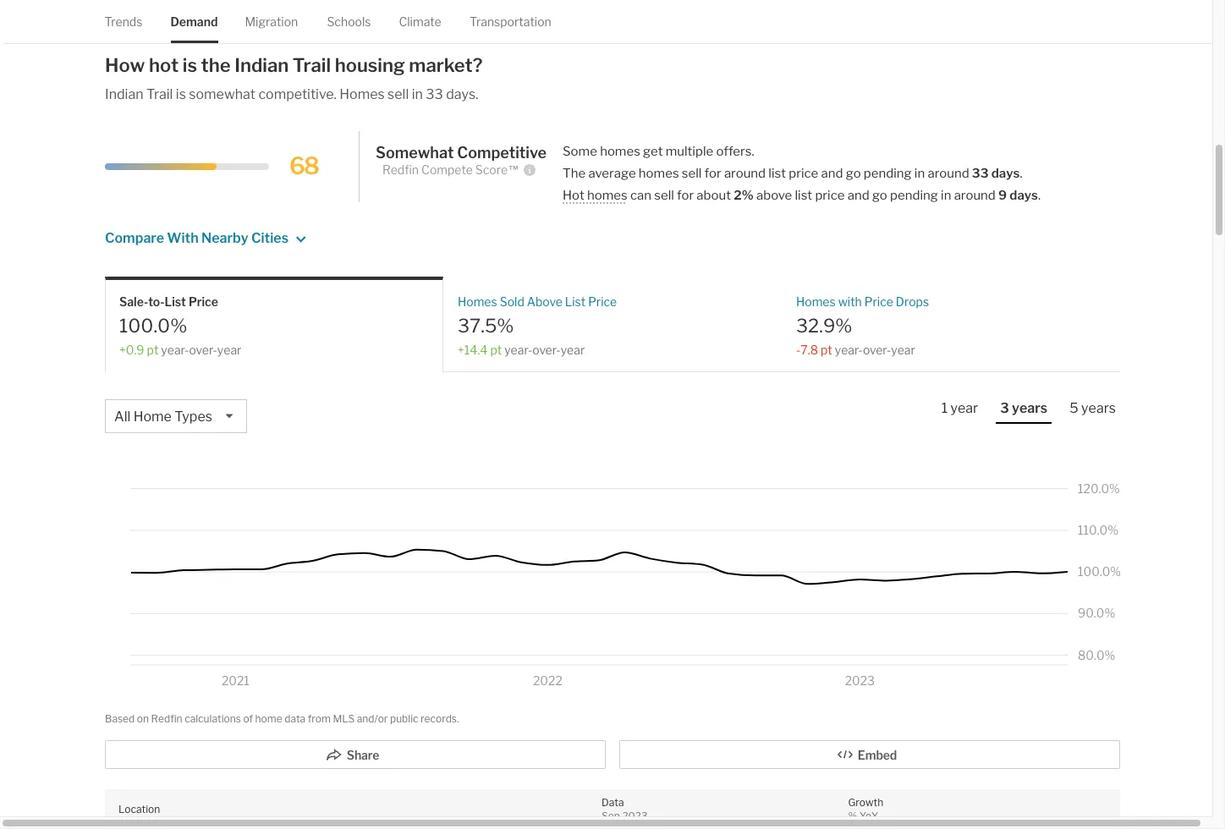 Task type: describe. For each thing, give the bounding box(es) containing it.
1 year
[[941, 400, 978, 417]]

years for 3 years
[[1012, 400, 1048, 417]]

%
[[848, 810, 858, 823]]

transportation
[[470, 14, 552, 29]]

the
[[563, 165, 586, 181]]

climate link
[[399, 0, 442, 43]]

year- for -
[[835, 343, 863, 357]]

from
[[308, 713, 331, 725]]

drops
[[896, 294, 929, 308]]

migration
[[245, 14, 298, 29]]

how hot is the indian trail housing market?
[[105, 54, 483, 76]]

somewhat
[[376, 144, 454, 162]]

1 horizontal spatial list
[[795, 187, 812, 203]]

home
[[133, 409, 172, 425]]

yoy
[[860, 810, 878, 823]]

1 horizontal spatial indian
[[235, 54, 289, 76]]

0 vertical spatial trail
[[293, 54, 331, 76]]

sale-to-list price 100.0% +0.9 pt year-over-year
[[119, 294, 242, 357]]

growth % yoy
[[848, 796, 884, 823]]

growth
[[848, 796, 884, 809]]

all home types
[[114, 409, 212, 425]]

0 vertical spatial pending
[[864, 165, 912, 181]]

0 horizontal spatial go
[[846, 165, 861, 181]]

cities
[[251, 230, 289, 246]]

demand link
[[171, 0, 218, 43]]

1 vertical spatial days
[[1010, 187, 1038, 203]]

37.5%
[[458, 315, 514, 337]]

pt for -
[[821, 343, 832, 357]]

of
[[243, 713, 253, 725]]

homes for 37.5%
[[458, 294, 497, 308]]

all
[[114, 409, 131, 425]]

0 vertical spatial redfin
[[382, 162, 419, 177]]

data sep 2023
[[602, 796, 648, 823]]

0 horizontal spatial in
[[412, 86, 423, 102]]

year inside button
[[951, 400, 978, 417]]

3 years button
[[996, 400, 1052, 424]]

share button
[[105, 740, 606, 769]]

price inside homes sold above list price 37.5% +14.4 pt year-over-year
[[588, 294, 617, 308]]

5 years button
[[1065, 400, 1120, 422]]

3
[[1000, 400, 1009, 417]]

sep
[[602, 810, 620, 823]]

competitive.
[[258, 86, 337, 102]]

3 years
[[1000, 400, 1048, 417]]

get
[[643, 143, 663, 159]]

over- inside sale-to-list price 100.0% +0.9 pt year-over-year
[[189, 343, 217, 357]]

list inside sale-to-list price 100.0% +0.9 pt year-over-year
[[165, 294, 186, 308]]

5 years
[[1070, 400, 1116, 417]]

™
[[508, 162, 520, 177]]

hot
[[563, 187, 584, 203]]

somewhat
[[189, 86, 255, 102]]

1 horizontal spatial .
[[1038, 187, 1041, 203]]

32.9%
[[796, 315, 852, 337]]

is for somewhat
[[176, 86, 186, 102]]

0 vertical spatial homes
[[600, 143, 640, 159]]

redfin compete score ™
[[382, 162, 520, 177]]

1 vertical spatial indian
[[105, 86, 143, 102]]

0 vertical spatial for
[[704, 165, 721, 181]]

nearby
[[201, 230, 248, 246]]

years for 5 years
[[1081, 400, 1116, 417]]

with
[[838, 294, 862, 308]]

above
[[527, 294, 562, 308]]

about
[[697, 187, 731, 203]]

on
[[137, 713, 149, 725]]

1 vertical spatial go
[[872, 187, 887, 203]]

the
[[201, 54, 231, 76]]

average
[[588, 165, 636, 181]]

2 horizontal spatial in
[[941, 187, 951, 203]]

33 inside some homes get multiple offers. the average homes  sell for around list price and  go pending in around 33 days . hot homes can  sell for about 2% above list price and  go pending in around 9 days .
[[972, 165, 989, 181]]

year inside homes sold above list price 37.5% +14.4 pt year-over-year
[[561, 343, 585, 357]]

1 vertical spatial pending
[[890, 187, 938, 203]]

sold
[[500, 294, 524, 308]]

1 horizontal spatial in
[[915, 165, 925, 181]]

year- inside sale-to-list price 100.0% +0.9 pt year-over-year
[[161, 343, 189, 357]]

over- for 37.5%
[[532, 343, 561, 357]]

trends link
[[105, 0, 143, 43]]

homes for 32.9%
[[796, 294, 836, 308]]

0 vertical spatial 33
[[426, 86, 443, 102]]

some
[[563, 143, 597, 159]]

homes sold above list price 37.5% +14.4 pt year-over-year
[[458, 294, 617, 357]]

2%
[[734, 187, 754, 203]]

hot
[[149, 54, 179, 76]]

1 year button
[[937, 400, 983, 422]]

2 vertical spatial homes
[[587, 187, 628, 203]]

and/or
[[357, 713, 388, 725]]

year- for 37.5%
[[504, 343, 532, 357]]

embed
[[858, 748, 897, 762]]

1
[[941, 400, 948, 417]]

pt inside sale-to-list price 100.0% +0.9 pt year-over-year
[[147, 343, 158, 357]]

somewhat competitive
[[376, 144, 547, 162]]

trends
[[105, 14, 143, 29]]

based
[[105, 713, 135, 725]]

0 horizontal spatial and
[[821, 165, 843, 181]]

days.
[[446, 86, 479, 102]]

2023
[[622, 810, 648, 823]]

9
[[998, 187, 1007, 203]]

is for the
[[183, 54, 197, 76]]

year inside homes with price drops 32.9% -7.8 pt year-over-year
[[891, 343, 915, 357]]

location
[[118, 803, 160, 816]]



Task type: vqa. For each thing, say whether or not it's contained in the screenshot.


Task type: locate. For each thing, give the bounding box(es) containing it.
+0.9
[[119, 343, 144, 357]]

0 horizontal spatial list
[[165, 294, 186, 308]]

0 horizontal spatial over-
[[189, 343, 217, 357]]

2 over- from the left
[[532, 343, 561, 357]]

68
[[289, 152, 318, 180]]

homes inside homes with price drops 32.9% -7.8 pt year-over-year
[[796, 294, 836, 308]]

pt inside homes sold above list price 37.5% +14.4 pt year-over-year
[[490, 343, 502, 357]]

housing
[[335, 54, 405, 76]]

over- down above
[[532, 343, 561, 357]]

2 year- from the left
[[504, 343, 532, 357]]

how
[[105, 54, 145, 76]]

0 vertical spatial list
[[769, 165, 786, 181]]

price right above
[[815, 187, 845, 203]]

2 horizontal spatial year-
[[835, 343, 863, 357]]

for up about
[[704, 165, 721, 181]]

climate
[[399, 14, 442, 29]]

over- right 7.8
[[863, 343, 891, 357]]

0 horizontal spatial trail
[[146, 86, 173, 102]]

list right above
[[795, 187, 812, 203]]

0 horizontal spatial price
[[189, 294, 218, 308]]

compete
[[421, 162, 473, 177]]

pt inside homes with price drops 32.9% -7.8 pt year-over-year
[[821, 343, 832, 357]]

2 price from the left
[[588, 294, 617, 308]]

above
[[756, 187, 792, 203]]

1 years from the left
[[1012, 400, 1048, 417]]

1 vertical spatial price
[[815, 187, 845, 203]]

0 vertical spatial in
[[412, 86, 423, 102]]

redfin
[[382, 162, 419, 177], [151, 713, 182, 725]]

home
[[255, 713, 282, 725]]

0 horizontal spatial list
[[769, 165, 786, 181]]

list up above
[[769, 165, 786, 181]]

0 horizontal spatial .
[[1020, 165, 1023, 181]]

year- down '37.5%'
[[504, 343, 532, 357]]

1 horizontal spatial price
[[588, 294, 617, 308]]

pt right the +0.9 at the left
[[147, 343, 158, 357]]

demand
[[171, 14, 218, 29]]

indian down how
[[105, 86, 143, 102]]

1 horizontal spatial go
[[872, 187, 887, 203]]

0 horizontal spatial indian
[[105, 86, 143, 102]]

indian
[[235, 54, 289, 76], [105, 86, 143, 102]]

0 horizontal spatial pt
[[147, 343, 158, 357]]

1 horizontal spatial year-
[[504, 343, 532, 357]]

some homes get multiple offers. the average homes  sell for around list price and  go pending in around 33 days . hot homes can  sell for about 2% above list price and  go pending in around 9 days .
[[563, 143, 1041, 203]]

1 vertical spatial 33
[[972, 165, 989, 181]]

0 vertical spatial price
[[789, 165, 818, 181]]

0 vertical spatial sell
[[388, 86, 409, 102]]

offers.
[[716, 143, 754, 159]]

years
[[1012, 400, 1048, 417], [1081, 400, 1116, 417]]

homes up 32.9%
[[796, 294, 836, 308]]

pt for 37.5%
[[490, 343, 502, 357]]

around
[[724, 165, 766, 181], [928, 165, 969, 181], [954, 187, 996, 203]]

1 price from the left
[[189, 294, 218, 308]]

3 price from the left
[[865, 294, 893, 308]]

homes inside homes sold above list price 37.5% +14.4 pt year-over-year
[[458, 294, 497, 308]]

homes
[[340, 86, 385, 102], [458, 294, 497, 308], [796, 294, 836, 308]]

data
[[602, 796, 624, 809]]

list right above
[[565, 294, 586, 308]]

pt right 7.8
[[821, 343, 832, 357]]

1 list from the left
[[165, 294, 186, 308]]

+14.4
[[458, 343, 488, 357]]

sell down multiple
[[682, 165, 702, 181]]

price right with
[[865, 294, 893, 308]]

indian up indian trail is somewhat competitive. homes sell in 33 days. at top left
[[235, 54, 289, 76]]

price
[[789, 165, 818, 181], [815, 187, 845, 203]]

compare with nearby cities
[[105, 230, 289, 246]]

homes down average
[[587, 187, 628, 203]]

3 pt from the left
[[821, 343, 832, 357]]

go
[[846, 165, 861, 181], [872, 187, 887, 203]]

0 vertical spatial and
[[821, 165, 843, 181]]

years inside button
[[1012, 400, 1048, 417]]

0 vertical spatial indian
[[235, 54, 289, 76]]

1 horizontal spatial and
[[848, 187, 870, 203]]

1 horizontal spatial list
[[565, 294, 586, 308]]

schools
[[327, 14, 371, 29]]

days right 9
[[1010, 187, 1038, 203]]

1 year- from the left
[[161, 343, 189, 357]]

year- down 32.9%
[[835, 343, 863, 357]]

5
[[1070, 400, 1079, 417]]

mls
[[333, 713, 355, 725]]

2 list from the left
[[565, 294, 586, 308]]

price up above
[[789, 165, 818, 181]]

schools link
[[327, 0, 371, 43]]

1 vertical spatial .
[[1038, 187, 1041, 203]]

list up 100.0%
[[165, 294, 186, 308]]

1 vertical spatial is
[[176, 86, 186, 102]]

over- inside homes with price drops 32.9% -7.8 pt year-over-year
[[863, 343, 891, 357]]

1 vertical spatial homes
[[639, 165, 679, 181]]

100.0%
[[119, 315, 187, 337]]

1 over- from the left
[[189, 343, 217, 357]]

redfin right 'on'
[[151, 713, 182, 725]]

price inside sale-to-list price 100.0% +0.9 pt year-over-year
[[189, 294, 218, 308]]

is
[[183, 54, 197, 76], [176, 86, 186, 102]]

types
[[175, 409, 212, 425]]

0 horizontal spatial for
[[677, 187, 694, 203]]

33
[[426, 86, 443, 102], [972, 165, 989, 181]]

trail
[[293, 54, 331, 76], [146, 86, 173, 102]]

2 horizontal spatial sell
[[682, 165, 702, 181]]

for
[[704, 165, 721, 181], [677, 187, 694, 203]]

1 vertical spatial redfin
[[151, 713, 182, 725]]

0 horizontal spatial sell
[[388, 86, 409, 102]]

sell right can
[[654, 187, 674, 203]]

-
[[796, 343, 801, 357]]

1 horizontal spatial sell
[[654, 187, 674, 203]]

sell down the housing
[[388, 86, 409, 102]]

1 horizontal spatial years
[[1081, 400, 1116, 417]]

share
[[347, 748, 379, 762]]

.
[[1020, 165, 1023, 181], [1038, 187, 1041, 203]]

1 horizontal spatial redfin
[[382, 162, 419, 177]]

homes up '37.5%'
[[458, 294, 497, 308]]

price right above
[[588, 294, 617, 308]]

2 vertical spatial in
[[941, 187, 951, 203]]

sale-
[[119, 294, 148, 308]]

1 horizontal spatial for
[[704, 165, 721, 181]]

2 horizontal spatial over-
[[863, 343, 891, 357]]

2 horizontal spatial price
[[865, 294, 893, 308]]

2 horizontal spatial pt
[[821, 343, 832, 357]]

sell
[[388, 86, 409, 102], [682, 165, 702, 181], [654, 187, 674, 203]]

price
[[189, 294, 218, 308], [588, 294, 617, 308], [865, 294, 893, 308]]

over- for -
[[863, 343, 891, 357]]

2 horizontal spatial homes
[[796, 294, 836, 308]]

transportation link
[[470, 0, 552, 43]]

embed button
[[619, 740, 1120, 769]]

1 vertical spatial for
[[677, 187, 694, 203]]

homes down the housing
[[340, 86, 385, 102]]

1 vertical spatial and
[[848, 187, 870, 203]]

homes down get
[[639, 165, 679, 181]]

1 horizontal spatial trail
[[293, 54, 331, 76]]

pt right +14.4
[[490, 343, 502, 357]]

market?
[[409, 54, 483, 76]]

1 horizontal spatial 33
[[972, 165, 989, 181]]

3 over- from the left
[[863, 343, 891, 357]]

year- down 100.0%
[[161, 343, 189, 357]]

years inside button
[[1081, 400, 1116, 417]]

0 horizontal spatial homes
[[340, 86, 385, 102]]

price right 'to-'
[[189, 294, 218, 308]]

over- inside homes sold above list price 37.5% +14.4 pt year-over-year
[[532, 343, 561, 357]]

is left the
[[183, 54, 197, 76]]

is down hot
[[176, 86, 186, 102]]

1 horizontal spatial pt
[[490, 343, 502, 357]]

with
[[167, 230, 199, 246]]

and
[[821, 165, 843, 181], [848, 187, 870, 203]]

list inside homes sold above list price 37.5% +14.4 pt year-over-year
[[565, 294, 586, 308]]

records.
[[421, 713, 459, 725]]

0 horizontal spatial year-
[[161, 343, 189, 357]]

0 vertical spatial .
[[1020, 165, 1023, 181]]

7.8
[[801, 343, 818, 357]]

years right 5
[[1081, 400, 1116, 417]]

multiple
[[666, 143, 713, 159]]

over- up types
[[189, 343, 217, 357]]

competitive
[[457, 144, 547, 162]]

0 vertical spatial is
[[183, 54, 197, 76]]

1 vertical spatial sell
[[682, 165, 702, 181]]

2 vertical spatial sell
[[654, 187, 674, 203]]

0 vertical spatial go
[[846, 165, 861, 181]]

years right 3
[[1012, 400, 1048, 417]]

1 pt from the left
[[147, 343, 158, 357]]

migration link
[[245, 0, 298, 43]]

0 vertical spatial days
[[991, 165, 1020, 181]]

3 year- from the left
[[835, 343, 863, 357]]

2 pt from the left
[[490, 343, 502, 357]]

1 vertical spatial trail
[[146, 86, 173, 102]]

0 horizontal spatial years
[[1012, 400, 1048, 417]]

1 vertical spatial list
[[795, 187, 812, 203]]

data
[[284, 713, 306, 725]]

based on redfin calculations of home data from mls and/or public records.
[[105, 713, 459, 725]]

trail up competitive.
[[293, 54, 331, 76]]

price inside homes with price drops 32.9% -7.8 pt year-over-year
[[865, 294, 893, 308]]

redfin down somewhat
[[382, 162, 419, 177]]

homes with price drops 32.9% -7.8 pt year-over-year
[[796, 294, 929, 357]]

1 horizontal spatial over-
[[532, 343, 561, 357]]

1 vertical spatial in
[[915, 165, 925, 181]]

year inside sale-to-list price 100.0% +0.9 pt year-over-year
[[217, 343, 242, 357]]

2 years from the left
[[1081, 400, 1116, 417]]

indian trail is somewhat competitive. homes sell in 33 days.
[[105, 86, 479, 102]]

over-
[[189, 343, 217, 357], [532, 343, 561, 357], [863, 343, 891, 357]]

score
[[475, 162, 508, 177]]

in
[[412, 86, 423, 102], [915, 165, 925, 181], [941, 187, 951, 203]]

year- inside homes sold above list price 37.5% +14.4 pt year-over-year
[[504, 343, 532, 357]]

trail down hot
[[146, 86, 173, 102]]

calculations
[[185, 713, 241, 725]]

1 horizontal spatial homes
[[458, 294, 497, 308]]

homes up average
[[600, 143, 640, 159]]

can
[[630, 187, 652, 203]]

days up 9
[[991, 165, 1020, 181]]

public
[[390, 713, 418, 725]]

compare
[[105, 230, 164, 246]]

for left about
[[677, 187, 694, 203]]

to-
[[148, 294, 165, 308]]

0 horizontal spatial 33
[[426, 86, 443, 102]]

0 horizontal spatial redfin
[[151, 713, 182, 725]]

year- inside homes with price drops 32.9% -7.8 pt year-over-year
[[835, 343, 863, 357]]



